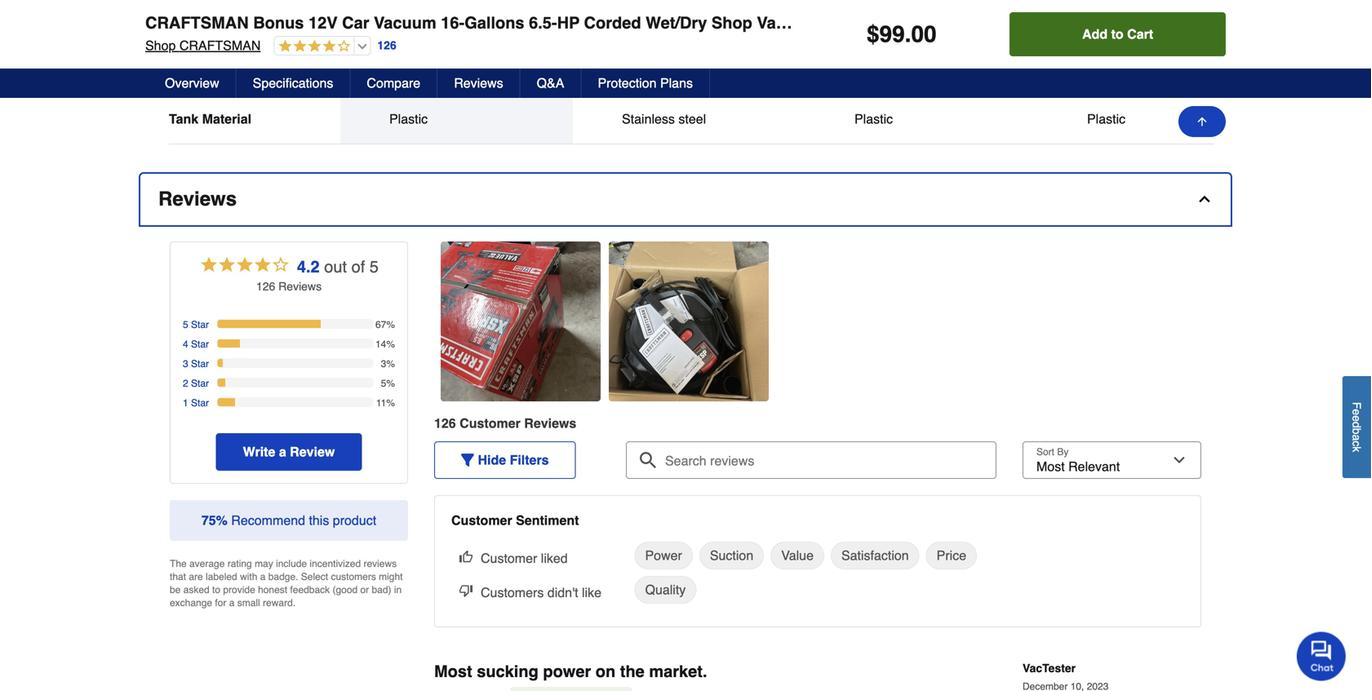 Task type: describe. For each thing, give the bounding box(es) containing it.
on
[[596, 662, 616, 681]]

gallons
[[465, 13, 525, 32]]

2 2-1/2-in cell from the left
[[1087, 11, 1222, 27]]

yes image for third cell from right
[[622, 61, 635, 74]]

incentivized
[[310, 558, 361, 570]]

sucking
[[477, 662, 539, 681]]

1 horizontal spatial with
[[824, 13, 857, 32]]

1/2- for first the 2-1/2-in cell from the right
[[1099, 11, 1121, 26]]

3
[[183, 358, 188, 370]]

(good
[[333, 584, 358, 596]]

this
[[309, 513, 329, 528]]

2 1-7/8-in from the left
[[855, 11, 899, 26]]

small
[[237, 597, 260, 609]]

out
[[324, 257, 347, 276]]

to inside the average rating may include incentivized reviews that are labeled with a badge. select customers might be asked to provide honest feedback (good or bad) in exchange for a small reward.
[[212, 584, 220, 596]]

q&a button
[[521, 69, 582, 98]]

1 1-7/8-in from the left
[[622, 11, 666, 26]]

rating
[[228, 558, 252, 570]]

in left 16-
[[424, 11, 434, 26]]

of
[[351, 257, 365, 276]]

4
[[183, 339, 188, 350]]

cart
[[1127, 27, 1154, 42]]

included
[[962, 13, 1029, 32]]

corded
[[584, 13, 641, 32]]

hp
[[557, 13, 580, 32]]

thumb up image
[[460, 550, 473, 563]]

customer for customer sentiment
[[451, 513, 512, 528]]

q&a
[[537, 76, 564, 91]]

specifications button
[[236, 69, 351, 98]]

overview button
[[149, 69, 236, 98]]

value button
[[771, 542, 824, 570]]

specifications
[[253, 76, 333, 91]]

add
[[1082, 27, 1108, 42]]

b
[[1351, 428, 1364, 435]]

add to cart
[[1082, 27, 1154, 42]]

protection
[[598, 76, 657, 91]]

3%
[[381, 358, 395, 370]]

tank
[[169, 111, 199, 126]]

in inside the average rating may include incentivized reviews that are labeled with a badge. select customers might be asked to provide honest feedback (good or bad) in exchange for a small reward.
[[394, 584, 402, 596]]

1 horizontal spatial reviews
[[454, 76, 503, 91]]

$
[[867, 21, 880, 47]]

2 yes image from the left
[[855, 61, 868, 74]]

power inside button
[[645, 548, 682, 563]]

126 for 126 customer review s
[[434, 416, 456, 431]]

in up add to cart
[[1121, 11, 1132, 26]]

market.
[[649, 662, 707, 681]]

labeled
[[206, 571, 237, 583]]

1 vertical spatial 5
[[183, 319, 188, 331]]

price button
[[926, 542, 977, 570]]

2
[[183, 378, 188, 389]]

3 plastic cell from the left
[[1087, 111, 1222, 127]]

bonus
[[253, 13, 304, 32]]

0 vertical spatial reviews button
[[438, 69, 521, 98]]

bad)
[[372, 584, 391, 596]]

14%
[[375, 339, 395, 350]]

chevron up image
[[1197, 191, 1213, 207]]

the
[[620, 662, 645, 681]]

plans
[[660, 76, 693, 91]]

in right corded
[[656, 11, 666, 26]]

customers
[[331, 571, 376, 583]]

1 2- from the left
[[389, 11, 401, 26]]

overview
[[165, 76, 219, 91]]

1 plastic cell from the left
[[389, 111, 524, 127]]

k
[[1351, 447, 1364, 453]]

1/2- for 1st the 2-1/2-in cell from the left
[[401, 11, 424, 26]]

suction button
[[699, 542, 764, 570]]

recommend
[[231, 513, 305, 528]]

most sucking power on the market.
[[434, 662, 707, 681]]

filters
[[510, 453, 549, 468]]

3 star
[[183, 358, 209, 370]]

hide
[[478, 453, 506, 468]]

in left .
[[889, 11, 899, 26]]

2 1- from the left
[[855, 11, 866, 26]]

satisfaction
[[842, 548, 909, 563]]

a down may
[[260, 571, 266, 583]]

thumb down image
[[460, 584, 473, 597]]

star for 3 star
[[191, 358, 209, 370]]

4 star
[[183, 339, 209, 350]]

power button
[[635, 542, 693, 570]]

4.2 out of 5 126 review s
[[256, 257, 379, 293]]

quality button
[[635, 576, 697, 604]]

suction
[[710, 548, 754, 563]]

write
[[243, 444, 275, 459]]

material
[[202, 111, 251, 126]]

5%
[[381, 378, 395, 389]]

a up k
[[1351, 435, 1364, 441]]

or
[[360, 584, 369, 596]]

126 customer review s
[[434, 416, 577, 431]]

.
[[905, 21, 911, 47]]

hide filters button
[[434, 442, 576, 479]]

write a review
[[243, 444, 335, 459]]

blower port
[[169, 61, 242, 76]]

5 star
[[183, 319, 209, 331]]

to inside button
[[1112, 27, 1124, 42]]

126 for 126
[[377, 39, 397, 52]]

f e e d b a c k
[[1351, 402, 1364, 453]]

plastic for 3rd "plastic" cell from the right
[[389, 111, 428, 126]]

value
[[781, 548, 814, 563]]

blower
[[169, 61, 213, 76]]

0 vertical spatial craftsman
[[145, 13, 249, 32]]

0 horizontal spatial shop
[[145, 38, 176, 53]]



Task type: locate. For each thing, give the bounding box(es) containing it.
stainless steel cell
[[622, 111, 757, 127]]

0 horizontal spatial to
[[212, 584, 220, 596]]

0 horizontal spatial uploaded image image
[[441, 313, 601, 330]]

write a review button
[[216, 433, 362, 471]]

that
[[170, 571, 186, 583]]

1 horizontal spatial 5
[[370, 257, 379, 276]]

with left $
[[824, 13, 857, 32]]

review inside 4.2 out of 5 126 review s
[[279, 280, 316, 293]]

customer liked
[[481, 551, 568, 566]]

1 vertical spatial to
[[212, 584, 220, 596]]

protection plans button
[[582, 69, 710, 98]]

the average rating may include incentivized reviews that are labeled with a badge. select customers might be asked to provide honest feedback (good or bad) in exchange for a small reward.
[[170, 558, 403, 609]]

1 horizontal spatial 2-1/2-in
[[1087, 11, 1132, 26]]

1 horizontal spatial yes image
[[1087, 61, 1100, 74]]

0 vertical spatial 4.2 stars image
[[275, 39, 351, 54]]

2-1/2-in cell
[[389, 11, 524, 27], [1087, 11, 1222, 27]]

75 % recommend this product
[[201, 513, 376, 528]]

0 horizontal spatial reviews
[[158, 188, 237, 210]]

customers didn't like
[[481, 585, 602, 600]]

2 star from the top
[[191, 339, 209, 350]]

2 plastic cell from the left
[[855, 111, 989, 127]]

1 vertical spatial reviews
[[158, 188, 237, 210]]

liked
[[541, 551, 568, 566]]

provide
[[223, 584, 255, 596]]

1 plastic from the left
[[389, 111, 428, 126]]

are
[[189, 571, 203, 583]]

shop craftsman
[[145, 38, 261, 53]]

1 vacuum from the left
[[374, 13, 437, 32]]

customer up "customers"
[[481, 551, 537, 566]]

and
[[205, 11, 228, 26]]

1 vertical spatial reviews button
[[140, 174, 1231, 225]]

plastic for second "plastic" cell from right
[[855, 111, 893, 126]]

s
[[316, 280, 322, 293], [569, 416, 577, 431]]

feedback
[[290, 584, 330, 596]]

most
[[434, 662, 472, 681]]

reviews down tank material
[[158, 188, 237, 210]]

126
[[377, 39, 397, 52], [256, 280, 275, 293], [434, 416, 456, 431]]

0 vertical spatial shop
[[712, 13, 753, 32]]

2 vertical spatial review
[[290, 444, 335, 459]]

wet/dry
[[646, 13, 707, 32]]

2 yes image from the left
[[1087, 61, 1100, 74]]

5 right of
[[370, 257, 379, 276]]

yes image down add
[[1087, 61, 1100, 74]]

stainless
[[622, 111, 675, 126]]

1 horizontal spatial 7/8-
[[866, 11, 889, 26]]

1 vertical spatial power
[[543, 662, 591, 681]]

1-7/8-in left .
[[855, 11, 899, 26]]

0 vertical spatial with
[[824, 13, 857, 32]]

0 horizontal spatial 2-1/2-in
[[389, 11, 434, 26]]

5 up 4
[[183, 319, 188, 331]]

1 1-7/8-in cell from the left
[[622, 11, 757, 27]]

1 uploaded image image from the left
[[441, 313, 601, 330]]

hose and accessory diameter
[[169, 11, 357, 26]]

craftsman bonus 12v car vacuum 16-gallons 6.5-hp corded wet/dry shop vacuum with accessories included
[[145, 13, 1029, 32]]

review down 4.2 in the left top of the page
[[279, 280, 316, 293]]

0 horizontal spatial s
[[316, 280, 322, 293]]

star right 1
[[191, 397, 209, 409]]

1 horizontal spatial uploaded image image
[[609, 313, 769, 330]]

star for 1 star
[[191, 397, 209, 409]]

2 1-7/8-in cell from the left
[[855, 11, 989, 27]]

s up hide filters button on the left of the page
[[569, 416, 577, 431]]

chat invite button image
[[1297, 631, 1347, 681]]

0 vertical spatial customer
[[460, 416, 521, 431]]

cell
[[389, 61, 524, 77], [622, 61, 757, 77], [855, 61, 989, 77], [1087, 61, 1222, 77]]

1 vertical spatial customer
[[451, 513, 512, 528]]

1 vertical spatial craftsman
[[179, 38, 261, 53]]

2- right car
[[389, 11, 401, 26]]

0 vertical spatial to
[[1112, 27, 1124, 42]]

0 horizontal spatial vacuum
[[374, 13, 437, 32]]

exchange
[[170, 597, 212, 609]]

be
[[170, 584, 181, 596]]

1 vertical spatial shop
[[145, 38, 176, 53]]

review
[[279, 280, 316, 293], [524, 416, 569, 431], [290, 444, 335, 459]]

1 vertical spatial review
[[524, 416, 569, 431]]

0 horizontal spatial 2-
[[389, 11, 401, 26]]

a right write
[[279, 444, 286, 459]]

1 star from the top
[[191, 319, 209, 331]]

0 horizontal spatial power
[[543, 662, 591, 681]]

0 horizontal spatial plastic
[[389, 111, 428, 126]]

to up for
[[212, 584, 220, 596]]

Search reviews text field
[[633, 442, 990, 469]]

2 horizontal spatial plastic cell
[[1087, 111, 1222, 127]]

yes image
[[622, 61, 635, 74], [1087, 61, 1100, 74]]

2 plastic from the left
[[855, 111, 893, 126]]

5
[[370, 257, 379, 276], [183, 319, 188, 331]]

quality
[[645, 582, 686, 597]]

e up d
[[1351, 409, 1364, 416]]

0 horizontal spatial with
[[240, 571, 257, 583]]

1 horizontal spatial s
[[569, 416, 577, 431]]

to
[[1112, 27, 1124, 42], [212, 584, 220, 596]]

in down the might
[[394, 584, 402, 596]]

review right write
[[290, 444, 335, 459]]

yes image
[[389, 61, 402, 74], [855, 61, 868, 74]]

satisfaction button
[[831, 542, 920, 570]]

yes image down $
[[855, 61, 868, 74]]

1 horizontal spatial 1-7/8-in
[[855, 11, 899, 26]]

1 2-1/2-in cell from the left
[[389, 11, 524, 27]]

4.2 stars image left 4.2 in the left top of the page
[[199, 255, 291, 278]]

craftsman up port on the top left of page
[[179, 38, 261, 53]]

5 star from the top
[[191, 397, 209, 409]]

s inside 4.2 out of 5 126 review s
[[316, 280, 322, 293]]

0 vertical spatial 126
[[377, 39, 397, 52]]

plastic
[[389, 111, 428, 126], [855, 111, 893, 126], [1087, 111, 1126, 126]]

1 horizontal spatial plastic
[[855, 111, 893, 126]]

sentiment
[[516, 513, 579, 528]]

customer sentiment
[[451, 513, 579, 528]]

0 horizontal spatial 1/2-
[[401, 11, 424, 26]]

shop right 'wet/dry'
[[712, 13, 753, 32]]

3 plastic from the left
[[1087, 111, 1126, 126]]

4.2
[[297, 257, 320, 276]]

1/2- up add to cart
[[1099, 11, 1121, 26]]

1 horizontal spatial plastic cell
[[855, 111, 989, 127]]

0 horizontal spatial 2-1/2-in cell
[[389, 11, 524, 27]]

0 vertical spatial 5
[[370, 257, 379, 276]]

reward.
[[263, 597, 296, 609]]

1- left 'wet/dry'
[[622, 11, 634, 26]]

0 horizontal spatial 1-
[[622, 11, 634, 26]]

arrow up image
[[1196, 115, 1209, 128]]

2 1/2- from the left
[[1099, 11, 1121, 26]]

car
[[342, 13, 369, 32]]

1 horizontal spatial 126
[[377, 39, 397, 52]]

yes image for 1st cell from right
[[1087, 61, 1100, 74]]

reviews button down gallons
[[438, 69, 521, 98]]

1-
[[622, 11, 634, 26], [855, 11, 866, 26]]

select
[[301, 571, 328, 583]]

1 horizontal spatial power
[[645, 548, 682, 563]]

1 horizontal spatial 1-7/8-in cell
[[855, 11, 989, 27]]

yes image up compare
[[389, 61, 402, 74]]

in
[[424, 11, 434, 26], [656, 11, 666, 26], [889, 11, 899, 26], [1121, 11, 1132, 26], [394, 584, 402, 596]]

2 vertical spatial customer
[[481, 551, 537, 566]]

average
[[189, 558, 225, 570]]

port
[[216, 61, 242, 76]]

7/8- up protection plans
[[634, 11, 656, 26]]

2 uploaded image image from the left
[[609, 313, 769, 330]]

2- up add
[[1087, 11, 1099, 26]]

with inside the average rating may include incentivized reviews that are labeled with a badge. select customers might be asked to provide honest feedback (good or bad) in exchange for a small reward.
[[240, 571, 257, 583]]

5 inside 4.2 out of 5 126 review s
[[370, 257, 379, 276]]

1-7/8-in cell
[[622, 11, 757, 27], [855, 11, 989, 27]]

3 cell from the left
[[855, 61, 989, 77]]

2 cell from the left
[[622, 61, 757, 77]]

1-7/8-in up protection plans
[[622, 11, 666, 26]]

0 vertical spatial reviews
[[454, 76, 503, 91]]

1/2-
[[401, 11, 424, 26], [1099, 11, 1121, 26]]

craftsman up shop craftsman
[[145, 13, 249, 32]]

11%
[[376, 397, 395, 409]]

review for 126 customer review s
[[524, 416, 569, 431]]

didn't
[[548, 585, 578, 600]]

4.2 stars image down 12v
[[275, 39, 351, 54]]

to right add
[[1112, 27, 1124, 42]]

review for write a review
[[290, 444, 335, 459]]

reviews button down stainless steel cell
[[140, 174, 1231, 225]]

might
[[379, 571, 403, 583]]

2 star
[[183, 378, 209, 389]]

2 vacuum from the left
[[757, 13, 820, 32]]

uploaded image image
[[441, 313, 601, 330], [609, 313, 769, 330]]

126 inside 4.2 out of 5 126 review s
[[256, 280, 275, 293]]

1 yes image from the left
[[622, 61, 635, 74]]

power
[[645, 548, 682, 563], [543, 662, 591, 681]]

plastic for 3rd "plastic" cell from left
[[1087, 111, 1126, 126]]

0 horizontal spatial 5
[[183, 319, 188, 331]]

asked
[[183, 584, 210, 596]]

16-
[[441, 13, 465, 32]]

cell down cart
[[1087, 61, 1222, 77]]

power left on
[[543, 662, 591, 681]]

1- left $
[[855, 11, 866, 26]]

stainless steel
[[622, 111, 706, 126]]

hide filters
[[478, 453, 549, 468]]

the
[[170, 558, 187, 570]]

star right 2
[[191, 378, 209, 389]]

1 horizontal spatial vacuum
[[757, 13, 820, 32]]

like
[[582, 585, 602, 600]]

2 vertical spatial 126
[[434, 416, 456, 431]]

4 star from the top
[[191, 378, 209, 389]]

shop down hose
[[145, 38, 176, 53]]

1 horizontal spatial 1-
[[855, 11, 866, 26]]

1 horizontal spatial yes image
[[855, 61, 868, 74]]

with
[[824, 13, 857, 32], [240, 571, 257, 583]]

4.2 stars image
[[275, 39, 351, 54], [199, 255, 291, 278]]

craftsman
[[145, 13, 249, 32], [179, 38, 261, 53]]

customer up thumb up 'icon'
[[451, 513, 512, 528]]

12v
[[309, 13, 338, 32]]

1 horizontal spatial shop
[[712, 13, 753, 32]]

cell down 16-
[[389, 61, 524, 77]]

review up the filters
[[524, 416, 569, 431]]

power up quality
[[645, 548, 682, 563]]

a right for
[[229, 597, 235, 609]]

review inside button
[[290, 444, 335, 459]]

product
[[333, 513, 376, 528]]

protection plans
[[598, 76, 693, 91]]

2 7/8- from the left
[[866, 11, 889, 26]]

7/8- left .
[[866, 11, 889, 26]]

star for 2 star
[[191, 378, 209, 389]]

badge.
[[268, 571, 298, 583]]

customer up hide
[[460, 416, 521, 431]]

star up 4 star
[[191, 319, 209, 331]]

1/2- left 16-
[[401, 11, 424, 26]]

2-1/2-in left 16-
[[389, 11, 434, 26]]

1 horizontal spatial 2-1/2-in cell
[[1087, 11, 1222, 27]]

reviews
[[364, 558, 397, 570]]

0 vertical spatial power
[[645, 548, 682, 563]]

0 horizontal spatial yes image
[[622, 61, 635, 74]]

1 1- from the left
[[622, 11, 634, 26]]

2 horizontal spatial 126
[[434, 416, 456, 431]]

star for 4 star
[[191, 339, 209, 350]]

1 e from the top
[[1351, 409, 1364, 416]]

star for 5 star
[[191, 319, 209, 331]]

honest
[[258, 584, 287, 596]]

0 horizontal spatial 1-7/8-in
[[622, 11, 666, 26]]

0 horizontal spatial 7/8-
[[634, 11, 656, 26]]

price
[[937, 548, 967, 563]]

4 cell from the left
[[1087, 61, 1222, 77]]

0 horizontal spatial yes image
[[389, 61, 402, 74]]

1 vertical spatial 4.2 stars image
[[199, 255, 291, 278]]

1 horizontal spatial to
[[1112, 27, 1124, 42]]

1 7/8- from the left
[[634, 11, 656, 26]]

1 star
[[183, 397, 209, 409]]

2-1/2-in up add to cart
[[1087, 11, 1132, 26]]

0 horizontal spatial 126
[[256, 280, 275, 293]]

0 horizontal spatial plastic cell
[[389, 111, 524, 127]]

star right 4
[[191, 339, 209, 350]]

accessory
[[231, 11, 297, 26]]

1 horizontal spatial 2-
[[1087, 11, 1099, 26]]

1 horizontal spatial 1/2-
[[1099, 11, 1121, 26]]

cell down 'wet/dry'
[[622, 61, 757, 77]]

s down 4.2 in the left top of the page
[[316, 280, 322, 293]]

with down rating
[[240, 571, 257, 583]]

cell down 00
[[855, 61, 989, 77]]

1 cell from the left
[[389, 61, 524, 77]]

0 vertical spatial s
[[316, 280, 322, 293]]

plastic cell
[[389, 111, 524, 127], [855, 111, 989, 127], [1087, 111, 1222, 127]]

1 vertical spatial with
[[240, 571, 257, 583]]

yes image up protection
[[622, 61, 635, 74]]

0 vertical spatial review
[[279, 280, 316, 293]]

accessories
[[861, 13, 957, 32]]

1 vertical spatial s
[[569, 416, 577, 431]]

reviews down gallons
[[454, 76, 503, 91]]

99
[[880, 21, 905, 47]]

2 2-1/2-in from the left
[[1087, 11, 1132, 26]]

c
[[1351, 441, 1364, 447]]

e up b
[[1351, 416, 1364, 422]]

filter image
[[461, 454, 474, 467]]

1 2-1/2-in from the left
[[389, 11, 434, 26]]

2 2- from the left
[[1087, 11, 1099, 26]]

2 e from the top
[[1351, 416, 1364, 422]]

diameter
[[301, 11, 357, 26]]

customer for customer liked
[[481, 551, 537, 566]]

hose
[[169, 11, 201, 26]]

may
[[255, 558, 273, 570]]

e
[[1351, 409, 1364, 416], [1351, 416, 1364, 422]]

2 horizontal spatial plastic
[[1087, 111, 1126, 126]]

customer
[[460, 416, 521, 431], [451, 513, 512, 528], [481, 551, 537, 566]]

star right 3
[[191, 358, 209, 370]]

1 1/2- from the left
[[401, 11, 424, 26]]

0 horizontal spatial 1-7/8-in cell
[[622, 11, 757, 27]]

3 star from the top
[[191, 358, 209, 370]]

1 yes image from the left
[[389, 61, 402, 74]]

1 vertical spatial 126
[[256, 280, 275, 293]]



Task type: vqa. For each thing, say whether or not it's contained in the screenshot.
2nd 1-7/8-in cell from the right
yes



